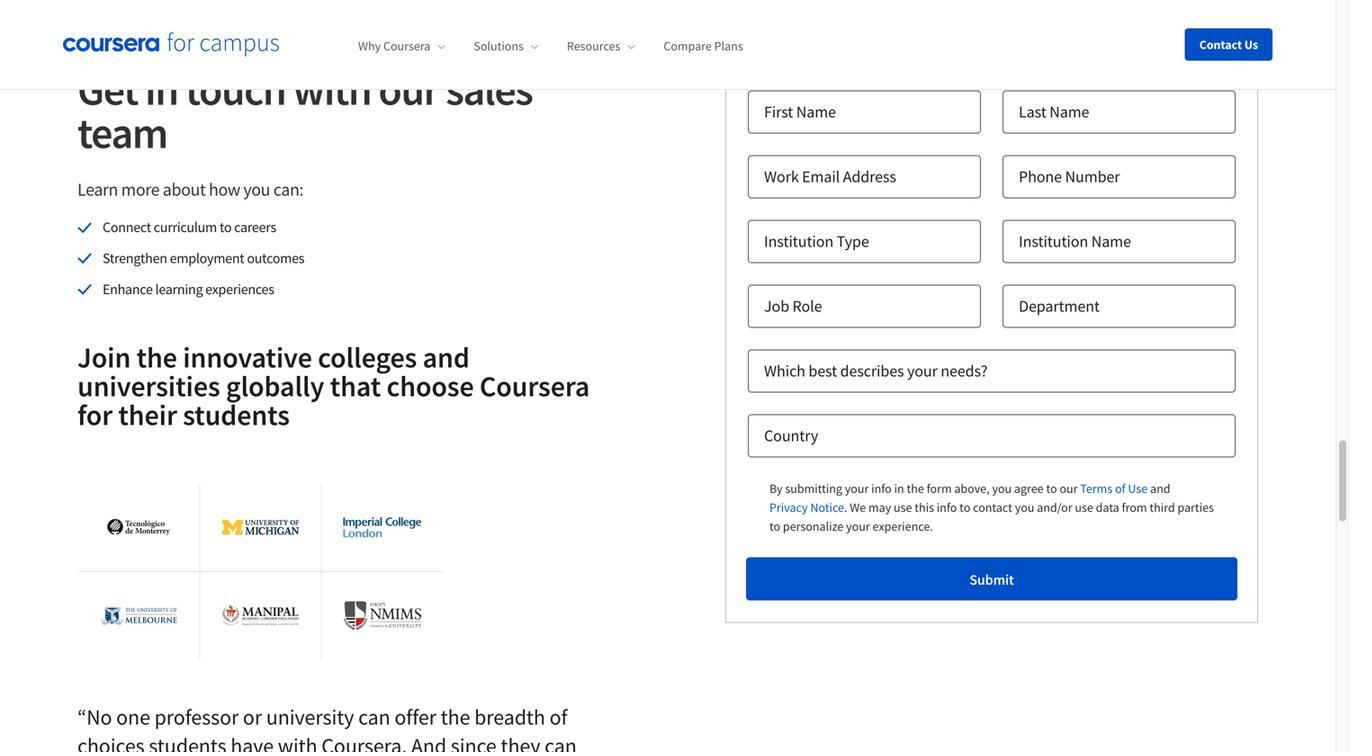 Task type: locate. For each thing, give the bounding box(es) containing it.
students down innovative
[[183, 397, 290, 433]]

coursera
[[383, 38, 431, 54], [480, 368, 590, 404]]

solutions
[[474, 38, 524, 54]]

in
[[145, 63, 178, 117], [895, 481, 905, 497]]

our up and/or
[[1060, 481, 1078, 497]]

team
[[77, 106, 167, 160]]

sales
[[446, 63, 533, 117]]

info down form
[[937, 500, 957, 516]]

you left can:
[[243, 178, 270, 201]]

to left the careers
[[220, 218, 232, 236]]

may
[[869, 500, 892, 516]]

2 horizontal spatial you
[[1015, 500, 1035, 516]]

1 vertical spatial students
[[149, 733, 226, 753]]

0 horizontal spatial our
[[378, 63, 438, 117]]

data
[[1096, 500, 1120, 516]]

institution up department
[[1019, 231, 1089, 252]]

more
[[121, 178, 159, 201]]

0 vertical spatial info
[[872, 481, 892, 497]]

2 horizontal spatial name
[[1092, 231, 1132, 252]]

strengthen employment outcomes
[[103, 249, 304, 267]]

the
[[136, 339, 177, 375], [907, 481, 924, 497], [441, 704, 470, 731]]

tecnológico de monterrey image
[[100, 519, 178, 536]]

in up experience.
[[895, 481, 905, 497]]

employment
[[170, 249, 244, 267]]

your inside by submitting your info in the form above, you agree to our terms of use and privacy notice
[[845, 481, 869, 497]]

2 vertical spatial your
[[846, 519, 870, 535]]

the up this on the right bottom of the page
[[907, 481, 924, 497]]

0 vertical spatial and
[[423, 339, 470, 375]]

1 vertical spatial our
[[1060, 481, 1078, 497]]

country
[[764, 426, 819, 446]]

0 vertical spatial coursera
[[383, 38, 431, 54]]

from
[[1122, 500, 1147, 516]]

they
[[501, 733, 541, 753]]

solutions link
[[474, 38, 538, 54]]

First Name text field
[[748, 91, 981, 134]]

address
[[843, 167, 897, 187]]

terms of
[[1081, 481, 1126, 497]]

for
[[77, 397, 113, 433]]

the inside by submitting your info in the form above, you agree to our terms of use and privacy notice
[[907, 481, 924, 497]]

0 horizontal spatial info
[[872, 481, 892, 497]]

join the innovative colleges and universities globally that choose coursera for their students
[[77, 339, 590, 433]]

2 horizontal spatial the
[[907, 481, 924, 497]]

0 horizontal spatial and
[[423, 339, 470, 375]]

compare plans
[[664, 38, 743, 54]]

agree to
[[1015, 481, 1057, 497]]

job role
[[764, 296, 822, 317]]

name right last
[[1050, 102, 1090, 122]]

0 horizontal spatial the
[[136, 339, 177, 375]]

name for last name
[[1050, 102, 1090, 122]]

your left needs?
[[907, 361, 938, 381]]

1 horizontal spatial and
[[1151, 481, 1171, 497]]

learn
[[77, 178, 118, 201]]

resources link
[[567, 38, 635, 54]]

0 vertical spatial the
[[136, 339, 177, 375]]

name down phone number phone field
[[1092, 231, 1132, 252]]

globally
[[226, 368, 324, 404]]

1 horizontal spatial you
[[992, 481, 1012, 497]]

1 horizontal spatial our
[[1060, 481, 1078, 497]]

1 vertical spatial info
[[937, 500, 957, 516]]

personalize
[[783, 519, 844, 535]]

with inside no one professor or university can offer the breadth of choices students have with coursera. and since they ca
[[278, 733, 317, 753]]

0 vertical spatial students
[[183, 397, 290, 433]]

your down . we
[[846, 519, 870, 535]]

which best describes your needs?
[[764, 361, 988, 381]]

1 vertical spatial you
[[992, 481, 1012, 497]]

and inside by submitting your info in the form above, you agree to our terms of use and privacy notice
[[1151, 481, 1171, 497]]

and
[[411, 733, 447, 753]]

and
[[423, 339, 470, 375], [1151, 481, 1171, 497]]

2 vertical spatial you
[[1015, 500, 1035, 516]]

institution
[[764, 231, 834, 252], [1019, 231, 1089, 252]]

use
[[894, 500, 912, 516], [1075, 500, 1094, 516]]

type
[[837, 231, 869, 252]]

department
[[1019, 296, 1100, 317]]

with down why
[[293, 63, 371, 117]]

your up . we
[[845, 481, 869, 497]]

1 horizontal spatial info
[[937, 500, 957, 516]]

students down professor
[[149, 733, 226, 753]]

1 horizontal spatial name
[[1050, 102, 1090, 122]]

experiences
[[205, 280, 274, 298]]

0 horizontal spatial institution
[[764, 231, 834, 252]]

name right first
[[797, 102, 836, 122]]

1 horizontal spatial in
[[895, 481, 905, 497]]

to
[[220, 218, 232, 236], [960, 500, 971, 516], [770, 519, 781, 535]]

1 vertical spatial with
[[278, 733, 317, 753]]

plans
[[714, 38, 743, 54]]

contact us button
[[1185, 28, 1273, 61]]

students
[[183, 397, 290, 433], [149, 733, 226, 753]]

one
[[116, 704, 150, 731]]

you down agree to
[[1015, 500, 1035, 516]]

imperial college london image
[[344, 518, 421, 538]]

contact us
[[1200, 36, 1259, 53]]

1 vertical spatial in
[[895, 481, 905, 497]]

the up "since"
[[441, 704, 470, 731]]

with inside get in touch with our sales team
[[293, 63, 371, 117]]

0 horizontal spatial name
[[797, 102, 836, 122]]

you inside by submitting your info in the form above, you agree to our terms of use and privacy notice
[[992, 481, 1012, 497]]

role
[[793, 296, 822, 317]]

privacy notice link
[[770, 498, 844, 517]]

terms of use link
[[1081, 479, 1148, 498]]

info inside by submitting your info in the form above, you agree to our terms of use and privacy notice
[[872, 481, 892, 497]]

learning
[[155, 280, 203, 298]]

by submitting your info in the form above, you agree to our terms of use and privacy notice
[[770, 481, 1173, 516]]

no one professor or university can offer the breadth of choices students have with coursera. and since they ca
[[77, 704, 583, 753]]

1 horizontal spatial the
[[441, 704, 470, 731]]

coursera.
[[322, 733, 407, 753]]

0 vertical spatial in
[[145, 63, 178, 117]]

0 vertical spatial you
[[243, 178, 270, 201]]

students inside join the innovative colleges and universities globally that choose coursera for their students
[[183, 397, 290, 433]]

with
[[293, 63, 371, 117], [278, 733, 317, 753]]

describes
[[841, 361, 904, 381]]

university of michigan image
[[222, 520, 299, 536]]

1 horizontal spatial coursera
[[480, 368, 590, 404]]

use
[[1128, 481, 1148, 497]]

institution for institution name
[[1019, 231, 1089, 252]]

name
[[797, 102, 836, 122], [1050, 102, 1090, 122], [1092, 231, 1132, 252]]

university
[[266, 704, 354, 731]]

1 horizontal spatial use
[[1075, 500, 1094, 516]]

needs?
[[941, 361, 988, 381]]

our down why coursera link
[[378, 63, 438, 117]]

to down privacy notice link
[[770, 519, 781, 535]]

and right colleges
[[423, 339, 470, 375]]

1 vertical spatial your
[[845, 481, 869, 497]]

1 institution from the left
[[764, 231, 834, 252]]

choose
[[387, 368, 474, 404]]

work
[[764, 167, 799, 187]]

0 vertical spatial to
[[220, 218, 232, 236]]

0 horizontal spatial use
[[894, 500, 912, 516]]

2 vertical spatial the
[[441, 704, 470, 731]]

learn more about how you can:
[[77, 178, 303, 201]]

info
[[872, 481, 892, 497], [937, 500, 957, 516]]

2 institution from the left
[[1019, 231, 1089, 252]]

2 vertical spatial to
[[770, 519, 781, 535]]

first
[[764, 102, 793, 122]]

choices
[[77, 733, 145, 753]]

touch
[[185, 63, 286, 117]]

in down coursera for campus image
[[145, 63, 178, 117]]

about
[[163, 178, 206, 201]]

use left data
[[1075, 500, 1094, 516]]

by
[[770, 481, 783, 497]]

0 vertical spatial our
[[378, 63, 438, 117]]

1 vertical spatial the
[[907, 481, 924, 497]]

0 horizontal spatial in
[[145, 63, 178, 117]]

and up third
[[1151, 481, 1171, 497]]

institution left type
[[764, 231, 834, 252]]

use up experience.
[[894, 500, 912, 516]]

1 vertical spatial to
[[960, 500, 971, 516]]

0 horizontal spatial you
[[243, 178, 270, 201]]

contact
[[973, 500, 1013, 516]]

with down university
[[278, 733, 317, 753]]

you up contact
[[992, 481, 1012, 497]]

why coursera
[[358, 38, 431, 54]]

the right join
[[136, 339, 177, 375]]

to down above,
[[960, 500, 971, 516]]

0 vertical spatial with
[[293, 63, 371, 117]]

you
[[243, 178, 270, 201], [992, 481, 1012, 497], [1015, 500, 1035, 516]]

1 horizontal spatial institution
[[1019, 231, 1089, 252]]

info up may
[[872, 481, 892, 497]]

1 vertical spatial coursera
[[480, 368, 590, 404]]

1 vertical spatial and
[[1151, 481, 1171, 497]]



Task type: describe. For each thing, give the bounding box(es) containing it.
Phone Number telephone field
[[1003, 155, 1236, 199]]

institution for institution type
[[764, 231, 834, 252]]

submit button
[[746, 558, 1238, 601]]

which
[[764, 361, 806, 381]]

Institution Name text field
[[1003, 220, 1236, 263]]

strengthen
[[103, 249, 167, 267]]

institution name
[[1019, 231, 1132, 252]]

get
[[77, 63, 138, 117]]

breadth
[[475, 704, 545, 731]]

coursera inside join the innovative colleges and universities globally that choose coursera for their students
[[480, 368, 590, 404]]

coursera for campus image
[[63, 32, 279, 57]]

experience.
[[873, 519, 933, 535]]

parties
[[1178, 500, 1214, 516]]

colleges
[[318, 339, 417, 375]]

. we may use this info to contact you and/or use data from third parties to personalize your experience.
[[770, 500, 1214, 535]]

manipal university image
[[222, 605, 299, 627]]

your inside '. we may use this info to contact you and/or use data from third parties to personalize your experience.'
[[846, 519, 870, 535]]

0 vertical spatial your
[[907, 361, 938, 381]]

universities
[[77, 368, 220, 404]]

the inside no one professor or university can offer the breadth of choices students have with coursera. and since they ca
[[441, 704, 470, 731]]

of
[[550, 704, 568, 731]]

0 horizontal spatial to
[[220, 218, 232, 236]]

resources
[[567, 38, 621, 54]]

connect curriculum to careers
[[103, 218, 276, 236]]

the inside join the innovative colleges and universities globally that choose coursera for their students
[[136, 339, 177, 375]]

have
[[231, 733, 274, 753]]

name for first name
[[797, 102, 836, 122]]

enhance learning experiences
[[103, 280, 274, 298]]

why coursera link
[[358, 38, 445, 54]]

2 horizontal spatial to
[[960, 500, 971, 516]]

curriculum
[[154, 218, 217, 236]]

compare
[[664, 38, 712, 54]]

get in touch with our sales team
[[77, 63, 533, 160]]

nmims image
[[344, 602, 421, 630]]

and inside join the innovative colleges and universities globally that choose coursera for their students
[[423, 339, 470, 375]]

above,
[[955, 481, 990, 497]]

contact
[[1200, 36, 1242, 53]]

you inside '. we may use this info to contact you and/or use data from third parties to personalize your experience.'
[[1015, 500, 1035, 516]]

1 horizontal spatial to
[[770, 519, 781, 535]]

and/or
[[1037, 500, 1073, 516]]

name for institution name
[[1092, 231, 1132, 252]]

Work Email Address email field
[[748, 155, 981, 199]]

enhance
[[103, 280, 153, 298]]

since
[[451, 733, 497, 753]]

why
[[358, 38, 381, 54]]

. we
[[844, 500, 866, 516]]

1 use from the left
[[894, 500, 912, 516]]

their
[[118, 397, 177, 433]]

best
[[809, 361, 837, 381]]

our inside get in touch with our sales team
[[378, 63, 438, 117]]

email
[[802, 167, 840, 187]]

2 use from the left
[[1075, 500, 1094, 516]]

privacy notice
[[770, 500, 844, 516]]

offer
[[395, 704, 437, 731]]

careers
[[234, 218, 276, 236]]

phone number
[[1019, 167, 1120, 187]]

professor
[[154, 704, 239, 731]]

can
[[358, 704, 390, 731]]

students inside no one professor or university can offer the breadth of choices students have with coursera. and since they ca
[[149, 733, 226, 753]]

form
[[927, 481, 952, 497]]

our inside by submitting your info in the form above, you agree to our terms of use and privacy notice
[[1060, 481, 1078, 497]]

in inside by submitting your info in the form above, you agree to our terms of use and privacy notice
[[895, 481, 905, 497]]

outcomes
[[247, 249, 304, 267]]

info inside '. we may use this info to contact you and/or use data from third parties to personalize your experience.'
[[937, 500, 957, 516]]

phone
[[1019, 167, 1062, 187]]

submitting
[[785, 481, 843, 497]]

last
[[1019, 102, 1047, 122]]

work email address
[[764, 167, 897, 187]]

or
[[243, 704, 262, 731]]

0 horizontal spatial coursera
[[383, 38, 431, 54]]

compare plans link
[[664, 38, 743, 54]]

last name
[[1019, 102, 1090, 122]]

the university of melbourne image
[[100, 594, 178, 638]]

this
[[915, 500, 934, 516]]

in inside get in touch with our sales team
[[145, 63, 178, 117]]

connect
[[103, 218, 151, 236]]

no
[[87, 704, 112, 731]]

number
[[1066, 167, 1120, 187]]

that
[[330, 368, 381, 404]]

can:
[[273, 178, 303, 201]]

job
[[764, 296, 790, 317]]

first name
[[764, 102, 836, 122]]

how
[[209, 178, 240, 201]]

join
[[77, 339, 131, 375]]

innovative
[[183, 339, 312, 375]]

Last Name text field
[[1003, 91, 1236, 134]]



Task type: vqa. For each thing, say whether or not it's contained in the screenshot.
bottom ratings
no



